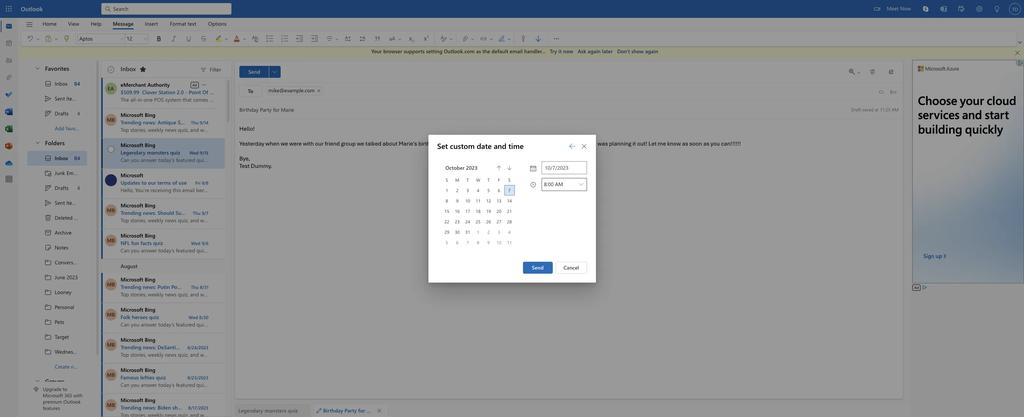 Task type: vqa. For each thing, say whether or not it's contained in the screenshot.
MB related to Famous lefties quiz
yes



Task type: describe. For each thing, give the bounding box(es) containing it.
 filter
[[200, 66, 221, 74]]

to do image
[[5, 91, 13, 99]]

mike@example.com
[[268, 87, 315, 94]]

 button
[[494, 163, 504, 173]]

 for 'favorites' tree item
[[35, 65, 41, 71]]

microsoft for trending news: desantis disappears, vivek rises and woke… and more
[[121, 336, 143, 343]]

 inside select all messages checkbox
[[108, 66, 114, 73]]

from…
[[254, 209, 269, 216]]

outlook inside banner
[[21, 5, 43, 13]]

1 horizontal spatial 3 button
[[495, 227, 504, 236]]

were
[[289, 140, 302, 147]]

it inside text field
[[633, 140, 636, 147]]

our inside message list list box
[[148, 179, 156, 186]]

numbering image
[[281, 35, 296, 42]]

and right from…
[[271, 209, 280, 216]]

microsoft for trending news: should supreme court disqualify trump from… and more
[[121, 202, 143, 209]]

cell inside the selected date october 7, 2023, today's date september 28, 2023 group
[[504, 185, 515, 195]]

2  tree item from the top
[[27, 195, 87, 210]]

people image
[[5, 57, 13, 64]]

5 for right 5 button
[[488, 187, 490, 193]]

items for 1st  tree item from the bottom
[[66, 199, 79, 206]]

4  tree item from the top
[[27, 300, 87, 314]]

and inside heading
[[494, 141, 507, 151]]

calendar image
[[5, 40, 13, 47]]

microsoft inside "upgrade to microsoft 365 with premium outlook features"
[[43, 392, 63, 399]]

1 when from the left
[[266, 140, 280, 147]]

&
[[251, 119, 255, 126]]

6  tree item from the top
[[27, 329, 87, 344]]

84 inside favorites tree
[[74, 80, 80, 87]]

inbox heading
[[121, 61, 149, 77]]

yesterday when we were with our friend group we talked about marie's birthday party, are we really doing this? it sounds so good when kyle was planning it out! let me know as soo n as you can!!!!!!
[[239, 140, 741, 147]]


[[200, 66, 207, 74]]

news: for biden
[[143, 404, 156, 411]]

 for  deleted items
[[44, 214, 52, 221]]

microsoft for legendary monsters quiz
[[121, 141, 143, 148]]

favorite
[[66, 125, 83, 132]]

fri 9/8
[[195, 180, 209, 186]]

 for 
[[44, 259, 52, 266]]

trending for trending news: desantis disappears, vivek rises and woke… and more
[[121, 344, 141, 351]]

set custom date and time heading
[[428, 135, 596, 158]]

ad inside message list list box
[[192, 82, 197, 87]]

vivek
[[208, 344, 221, 351]]

and right china… on the left bottom
[[262, 283, 271, 290]]

microsoft for trending news: antique singer sewing machine values & what… and more
[[121, 111, 143, 118]]

 button
[[152, 33, 166, 45]]

junk
[[55, 169, 65, 177]]

more up were
[[285, 119, 297, 126]]

cc
[[879, 88, 884, 94]]

your
[[371, 48, 382, 55]]

bing for trending news: antique singer sewing machine values & what… and more
[[145, 111, 155, 118]]

tree containing 
[[27, 151, 95, 374]]

 tree item
[[27, 240, 87, 255]]

tab list inside set custom date and time application
[[37, 18, 232, 29]]


[[44, 244, 52, 251]]

 button
[[884, 66, 899, 78]]

1 horizontal spatial 11 button
[[505, 238, 514, 247]]

 wednesday
[[44, 348, 81, 355]]


[[874, 6, 880, 12]]

mike@example.com button
[[267, 86, 323, 95]]

 left  "button"
[[143, 36, 148, 41]]

 for  wednesday
[[44, 348, 52, 355]]

favorites tree item
[[27, 61, 87, 76]]

trending for trending news: should supreme court disqualify trump from… and more
[[121, 209, 141, 216]]

31
[[465, 229, 470, 235]]

and right rises
[[236, 344, 245, 351]]

target
[[55, 333, 69, 340]]

mb for trending news: biden shouts during speech, challenges… and more
[[107, 401, 115, 408]]

format text button
[[164, 18, 202, 29]]

monsters inside button
[[265, 407, 287, 414]]

4 inside favorites tree
[[77, 110, 80, 117]]

filter
[[210, 66, 221, 73]]

thursday element
[[484, 174, 494, 185]]

 for 
[[870, 69, 876, 75]]

during
[[190, 404, 205, 411]]

Select a conversation checkbox
[[103, 363, 121, 381]]

1 vertical spatial 10
[[497, 239, 502, 245]]

don't show again
[[617, 48, 658, 55]]

set custom date and time dialog
[[0, 0, 1024, 417]]

tags group
[[516, 31, 546, 46]]

friday element
[[494, 174, 504, 185]]

superscript image
[[422, 35, 437, 42]]

bing for trending news: biden shouts during speech, challenges… and more
[[145, 396, 155, 403]]

1 we from the left
[[281, 140, 288, 147]]

0 horizontal spatial 6
[[456, 239, 459, 245]]

monday element
[[452, 174, 463, 185]]

legendary inside legendary monsters quiz button
[[238, 407, 263, 414]]

1 vertical spatial 6 button
[[453, 238, 462, 247]]

t for thursday element
[[488, 177, 490, 183]]

11 for left 11 button
[[476, 198, 481, 204]]

 for  button to the top
[[1015, 50, 1021, 56]]

mb for trending news: putin powerless to complain about china… and more
[[107, 281, 115, 288]]

1 again from the left
[[588, 48, 601, 55]]

outlook link
[[21, 0, 43, 18]]

bing for famous lefties quiz
[[145, 366, 155, 373]]

0 horizontal spatial 10 button
[[463, 196, 472, 205]]

0 vertical spatial 2
[[456, 187, 459, 193]]

s for saturday element at the top of page
[[508, 177, 511, 183]]

 for  personal
[[44, 303, 52, 311]]

bing for trending news: putin powerless to complain about china… and more
[[145, 276, 155, 283]]

bing for folk heroes quiz
[[145, 306, 155, 313]]

legendary monsters quiz inside button
[[238, 407, 298, 414]]

 inbox inside tree
[[44, 154, 68, 162]]

30
[[455, 229, 460, 235]]

84 inside tree
[[74, 155, 80, 162]]

to for upgrade to microsoft 365 with premium outlook features
[[63, 386, 67, 392]]

word image
[[5, 108, 13, 116]]

sent inside favorites tree
[[55, 95, 65, 102]]

Select a date text field
[[542, 161, 587, 174]]

select a conversation checkbox for microsoft bing
[[103, 393, 121, 411]]

reading pane main content
[[232, 58, 911, 417]]

more for trending news: putin powerless to complain about china… and more
[[272, 283, 284, 290]]

october inside selected date october 7, 2023
[[437, 172, 456, 179]]

 button
[[370, 33, 385, 45]]

0 horizontal spatial 8
[[446, 198, 448, 204]]

 drafts inside favorites tree
[[44, 110, 69, 117]]

1 horizontal spatial 8
[[477, 239, 480, 245]]

try it now button
[[550, 48, 573, 55]]

microsoft bing for trending news: putin powerless to complain about china… and more
[[121, 276, 155, 283]]

7  tree item from the top
[[27, 344, 87, 359]]

clipboard group
[[23, 31, 74, 46]]

2 when from the left
[[571, 140, 585, 147]]

ask again later
[[578, 48, 613, 55]]

Add a subject text field
[[235, 104, 845, 116]]

home
[[43, 20, 57, 27]]

0 horizontal spatial 1 button
[[443, 186, 451, 195]]

microsoft bing image for trending news: desantis disappears, vivek rises and woke… and more
[[105, 339, 117, 351]]

4 down 28 "button" at the bottom
[[508, 229, 511, 235]]


[[497, 166, 501, 170]]

12 button
[[484, 196, 493, 205]]

trending news: biden shouts during speech, challenges… and more
[[121, 404, 279, 411]]

1 horizontal spatial 2
[[488, 229, 490, 235]]

tuesday element
[[463, 174, 473, 185]]

and right challenges…
[[256, 404, 265, 411]]

with for were
[[303, 140, 314, 147]]

features
[[43, 405, 60, 411]]

folk
[[121, 313, 130, 320]]

for
[[358, 407, 365, 414]]

more right challenges…
[[267, 404, 279, 411]]

9/8
[[202, 180, 209, 186]]

 sent items inside tree
[[44, 199, 79, 206]]

inbox inside inbox 
[[121, 65, 136, 73]]

m inside group
[[455, 177, 459, 183]]

 inbox inside favorites tree
[[44, 80, 68, 87]]

don't show again button
[[617, 48, 658, 55]]

our inside message body, press alt+f10 to exit text field
[[315, 140, 324, 147]]

8/23/2023
[[187, 374, 209, 380]]

message list list box
[[101, 78, 297, 417]]

microsoft bing image
[[105, 399, 117, 411]]

upgrade
[[43, 386, 61, 392]]

talked
[[366, 140, 381, 147]]

 button down message button
[[119, 34, 125, 44]]

13
[[497, 198, 502, 204]]

october 2023
[[446, 164, 478, 171]]

microsoft for trending news: biden shouts during speech, challenges… and more
[[121, 396, 143, 403]]

1 horizontal spatial 6
[[498, 187, 500, 193]]

cc button
[[876, 85, 888, 97]]

options
[[208, 20, 227, 27]]

microsoft bing for legendary monsters quiz
[[121, 141, 155, 148]]

friend
[[325, 140, 340, 147]]

emerchant authority image
[[105, 82, 117, 94]]

microsoft bing for famous lefties quiz
[[121, 366, 155, 373]]

powerpoint image
[[5, 143, 13, 150]]

0 vertical spatial 8 button
[[443, 196, 451, 205]]

basic text group
[[77, 31, 437, 46]]


[[520, 35, 527, 42]]

bing for nfl fun facts quiz
[[145, 232, 155, 239]]

microsoft for trending news: putin powerless to complain about china… and more
[[121, 276, 143, 283]]

values
[[234, 119, 250, 126]]

mb for trending news: should supreme court disqualify trump from… and more
[[107, 206, 115, 214]]

it inside button
[[559, 48, 562, 55]]

mb for trending news: desantis disappears, vivek rises and woke… and more
[[107, 341, 115, 348]]

disappears,
[[180, 344, 207, 351]]

drafts inside tree
[[55, 184, 69, 191]]

trending for trending news: putin powerless to complain about china… and more
[[121, 283, 141, 290]]

let
[[649, 140, 657, 147]]

wed 9/6
[[191, 240, 209, 246]]

now
[[900, 5, 911, 12]]

1 horizontal spatial 9
[[488, 239, 490, 245]]

 button for favorites
[[31, 61, 44, 75]]

outlook inside "upgrade to microsoft 365 with premium outlook features"
[[63, 399, 81, 405]]

29
[[445, 229, 449, 235]]

quiz for wed 9/13
[[170, 149, 180, 156]]

authority
[[147, 81, 170, 88]]

birthday
[[323, 407, 343, 414]]

1  tree item from the top
[[27, 76, 87, 91]]

wed for folk heroes quiz
[[189, 314, 198, 320]]

microsoft bing image for folk heroes quiz
[[105, 309, 117, 320]]

microsoft image
[[105, 174, 117, 186]]

october inside button
[[446, 164, 465, 171]]

1 horizontal spatial 5 button
[[484, 186, 493, 195]]

archive
[[55, 229, 72, 236]]

quiz for 8/23/2023
[[156, 374, 166, 381]]

select a conversation checkbox for microsoft
[[103, 168, 121, 186]]

select a conversation checkbox for trending news: antique singer sewing machine values & what… and more
[[103, 108, 121, 126]]

365
[[64, 392, 72, 399]]

4 inside tree
[[77, 184, 80, 191]]

favorites tree
[[27, 58, 87, 136]]

add
[[55, 125, 64, 132]]

trending news: antique singer sewing machine values & what… and more
[[121, 119, 297, 126]]


[[507, 166, 512, 170]]

 for the middle  button
[[581, 143, 587, 149]]

news: for antique
[[143, 119, 156, 126]]

2  tree item from the top
[[27, 270, 87, 285]]

default
[[492, 48, 508, 55]]

18
[[476, 208, 481, 214]]

bing for trending news: desantis disappears, vivek rises and woke… and more
[[145, 336, 155, 343]]

 tree item
[[27, 225, 87, 240]]

select a conversation checkbox for trending news: putin powerless to complain about china… and more
[[103, 273, 121, 290]]

sunday element
[[442, 174, 452, 185]]

microsoft bing image for trending news: putin powerless to complain about china… and more
[[105, 278, 117, 290]]

add favorite tree item
[[27, 121, 87, 136]]

0 vertical spatial 9 button
[[453, 196, 462, 205]]

monsters inside message list list box
[[147, 149, 169, 156]]

bcc button
[[888, 85, 900, 97]]

23 button
[[453, 217, 462, 226]]

increase indent image
[[311, 35, 326, 42]]

0 vertical spatial  button
[[1011, 48, 1024, 58]]

1 vertical spatial 9 button
[[484, 238, 493, 247]]

help
[[91, 20, 101, 27]]

mb for folk heroes quiz
[[107, 311, 115, 318]]

 inside tree
[[44, 199, 52, 206]]

facts
[[141, 239, 152, 246]]

5  tree item from the top
[[27, 314, 87, 329]]

2 we from the left
[[357, 140, 364, 147]]

lefties
[[140, 374, 155, 381]]


[[155, 35, 163, 42]]

 button
[[516, 33, 531, 45]]

microsoft bing image for nfl fun facts quiz
[[105, 234, 117, 246]]

1 horizontal spatial 2 button
[[484, 227, 493, 236]]

planning
[[609, 140, 632, 147]]

2 vertical spatial inbox
[[55, 155, 68, 162]]

and right what…
[[275, 119, 283, 126]]

Select all messages checkbox
[[106, 64, 116, 75]]

0 vertical spatial 6 button
[[495, 186, 504, 195]]

1 horizontal spatial 3
[[498, 229, 500, 235]]

marie's
[[399, 140, 417, 147]]

to button
[[239, 85, 262, 97]]

trending for trending news: biden shouts during speech, challenges… and more
[[121, 404, 141, 411]]

folk heroes quiz
[[121, 313, 159, 320]]

m inside image
[[109, 176, 113, 183]]

point
[[189, 88, 201, 96]]

fun
[[131, 239, 139, 246]]

message list section
[[101, 59, 297, 417]]

2  tree item from the top
[[27, 180, 87, 195]]

 button
[[340, 33, 355, 45]]

1 horizontal spatial 4 button
[[505, 227, 514, 236]]

items for first  tree item from the top of the set custom date and time application
[[66, 95, 79, 102]]

meet now
[[887, 5, 911, 12]]

outlook banner
[[0, 0, 1024, 18]]

2 sent from the top
[[55, 199, 65, 206]]

microsoft bing for folk heroes quiz
[[121, 306, 155, 313]]

 inside ' '
[[857, 70, 861, 75]]

court
[[198, 209, 211, 216]]

0 horizontal spatial 3
[[467, 187, 469, 193]]

to
[[248, 87, 253, 94]]

1 horizontal spatial ad
[[915, 285, 919, 290]]

t for tuesday element
[[467, 177, 469, 183]]

 target
[[44, 333, 69, 341]]


[[317, 408, 322, 413]]

files image
[[5, 74, 13, 82]]

emerchant authority
[[121, 81, 170, 88]]

ask
[[578, 48, 586, 55]]

 button
[[59, 33, 74, 45]]

11 for the right 11 button
[[507, 239, 512, 245]]

7 button
[[463, 238, 472, 247]]

wed for legendary monsters quiz
[[189, 150, 199, 155]]

new
[[71, 363, 80, 370]]

 button left  "button"
[[143, 34, 149, 44]]

help button
[[85, 18, 107, 29]]

 deleted items
[[44, 214, 87, 221]]



Task type: locate. For each thing, give the bounding box(es) containing it.
4 up 'favorite'
[[77, 110, 80, 117]]

9 button up the 16
[[453, 196, 462, 205]]

and
[[275, 119, 283, 126], [494, 141, 507, 151], [271, 209, 280, 216], [262, 283, 271, 290], [236, 344, 245, 351], [265, 344, 274, 351], [256, 404, 265, 411]]

1 vertical spatial ad
[[915, 285, 919, 290]]

mb for famous lefties quiz
[[107, 371, 115, 378]]

1 horizontal spatial m
[[455, 177, 459, 183]]

onedrive image
[[5, 160, 13, 167]]

9 bing from the top
[[145, 396, 155, 403]]

2  from the top
[[108, 146, 114, 152]]

wed left 8/30
[[189, 314, 198, 320]]

kyle
[[586, 140, 597, 147]]

7,
[[437, 179, 441, 186]]

t right monday element
[[467, 177, 469, 183]]

1  from the top
[[44, 259, 52, 266]]

1 vertical spatial 11 button
[[505, 238, 514, 247]]

 button
[[531, 33, 546, 45]]

2023 up tuesday element
[[466, 164, 478, 171]]

1 horizontal spatial it
[[633, 140, 636, 147]]

we right are
[[466, 140, 473, 147]]

5 microsoft bing from the top
[[121, 276, 155, 283]]

ad up point
[[192, 82, 197, 87]]

folders tree item
[[27, 136, 87, 151]]

4 down email
[[77, 184, 80, 191]]

6 bing from the top
[[145, 306, 155, 313]]

microsoft for famous lefties quiz
[[121, 366, 143, 373]]

4 news: from the top
[[143, 344, 156, 351]]

4 down w
[[477, 187, 480, 193]]

6 down friday element
[[498, 187, 500, 193]]

0 vertical spatial 2 button
[[453, 186, 462, 195]]

outlook
[[21, 5, 43, 13], [63, 399, 81, 405]]

 inside tree item
[[44, 214, 52, 221]]

inbox inside favorites tree
[[55, 80, 68, 87]]

1 vertical spatial 
[[44, 199, 52, 206]]

october down selected
[[437, 172, 456, 179]]

5 mb from the top
[[107, 311, 115, 318]]

 drafts inside tree
[[44, 184, 69, 192]]

11
[[476, 198, 481, 204], [507, 239, 512, 245]]

time
[[509, 141, 524, 151]]

1 down 25 button at the bottom
[[477, 229, 480, 235]]

drafts inside favorites tree
[[55, 110, 69, 117]]

 button inside folders tree item
[[31, 136, 44, 150]]

 button for folders
[[31, 136, 44, 150]]

0 horizontal spatial 4 button
[[474, 186, 483, 195]]

1 horizontal spatial legendary monsters quiz
[[238, 407, 298, 414]]

1  drafts from the top
[[44, 110, 69, 117]]

 inside button
[[870, 69, 876, 75]]

browser
[[383, 48, 402, 55]]

select a conversation checkbox containing m
[[103, 168, 121, 186]]


[[359, 35, 366, 42]]

news:
[[143, 119, 156, 126], [143, 209, 156, 216], [143, 283, 156, 290], [143, 344, 156, 351], [143, 404, 156, 411]]

saturday element
[[504, 174, 515, 185]]

thu for sewing
[[191, 119, 199, 125]]

microsoft for nfl fun facts quiz
[[121, 232, 143, 239]]

6  from the top
[[44, 333, 52, 341]]

6 left 7
[[456, 239, 459, 245]]

2 t from the left
[[488, 177, 490, 183]]

2 vertical spatial wed
[[189, 314, 198, 320]]

1 vertical spatial inbox
[[55, 80, 68, 87]]

1  from the top
[[44, 80, 52, 87]]

Select a conversation checkbox
[[103, 138, 121, 154]]

t right wednesday element
[[488, 177, 490, 183]]

select a conversation checkbox for trending news: desantis disappears, vivek rises and woke… and more
[[103, 333, 121, 351]]

items right deleted
[[74, 214, 87, 221]]

when
[[266, 140, 280, 147], [571, 140, 585, 147]]


[[849, 69, 855, 75]]

subscript image
[[407, 35, 422, 42]]

updates
[[121, 179, 140, 186]]

2 again from the left
[[645, 48, 658, 55]]

0 horizontal spatial 5 button
[[443, 238, 451, 247]]

5 button down thursday element
[[484, 186, 493, 195]]

1 horizontal spatial 1 button
[[474, 227, 483, 236]]

1 vertical spatial 
[[581, 143, 587, 149]]

groups tree item
[[27, 374, 87, 389]]

2  from the top
[[44, 154, 52, 162]]

3 button
[[463, 186, 472, 195], [495, 227, 504, 236]]

mb inside microsoft bing icon
[[107, 401, 115, 408]]

 button for groups
[[31, 374, 44, 388]]

 button inside groups tree item
[[31, 374, 44, 388]]

items for  tree item
[[74, 214, 87, 221]]

tree
[[27, 151, 95, 374]]

0 vertical spatial 
[[44, 110, 52, 117]]

8 right 7
[[477, 239, 480, 245]]

 inside favorites tree
[[44, 80, 52, 87]]

0 horizontal spatial it
[[559, 48, 562, 55]]

0 horizontal spatial when
[[266, 140, 280, 147]]

2 select a conversation checkbox from the top
[[103, 199, 121, 216]]

microsoft bing for trending news: antique singer sewing machine values & what… and more
[[121, 111, 155, 118]]

 inside the set custom date and time document
[[581, 143, 587, 149]]

1 vertical spatial legendary monsters quiz
[[238, 407, 298, 414]]

emerchant
[[121, 81, 146, 88]]

 tree item
[[27, 91, 87, 106], [27, 195, 87, 210]]

8 button up 15 button
[[443, 196, 451, 205]]

0 vertical spatial as
[[476, 48, 481, 55]]

tab list containing home
[[37, 18, 232, 29]]

0 vertical spatial 9
[[456, 198, 459, 204]]

6 microsoft bing image from the top
[[105, 339, 117, 351]]

 tree item
[[27, 76, 87, 91], [27, 151, 87, 166]]

10 button down 27
[[495, 238, 504, 247]]

2023 down sunday element
[[437, 186, 448, 193]]

 for folders tree item
[[35, 140, 41, 146]]

we left were
[[281, 140, 288, 147]]

date inside selected date october 7, 2023
[[437, 165, 447, 172]]

3 microsoft bing image from the top
[[105, 234, 117, 246]]

1 horizontal spatial 1
[[477, 229, 480, 235]]


[[108, 66, 114, 73], [108, 146, 114, 152]]

1 vertical spatial 1
[[477, 229, 480, 235]]

thu 8/31
[[191, 284, 209, 290]]

wednesday element
[[473, 174, 484, 185]]

5  from the top
[[44, 318, 52, 326]]

1 horizontal spatial to
[[142, 179, 147, 186]]

1  tree item from the top
[[27, 91, 87, 106]]

it right try
[[559, 48, 562, 55]]

8/30
[[199, 314, 209, 320]]

1  from the top
[[108, 66, 114, 73]]

drafts up add
[[55, 110, 69, 117]]

 down 
[[44, 259, 52, 266]]

 archive
[[44, 229, 72, 236]]

bullets image
[[266, 35, 281, 42]]

select a conversation checkbox for folk heroes quiz
[[103, 303, 121, 320]]

news: left should
[[143, 209, 156, 216]]

2  inbox from the top
[[44, 154, 68, 162]]

t inside tuesday element
[[467, 177, 469, 183]]

1 vertical spatial  inbox
[[44, 154, 68, 162]]

1  from the top
[[44, 110, 52, 117]]

4 trending from the top
[[121, 344, 141, 351]]

17 button
[[463, 206, 472, 215]]

24
[[465, 218, 470, 224]]

 for basic text group
[[120, 36, 124, 41]]

1 trending from the top
[[121, 119, 141, 126]]

quiz inside button
[[288, 407, 298, 414]]

2 news: from the top
[[143, 209, 156, 216]]

3 button down tuesday element
[[463, 186, 472, 195]]

1 vertical spatial 6
[[456, 239, 459, 245]]

microsoft for folk heroes quiz
[[121, 306, 143, 313]]

to inside "upgrade to microsoft 365 with premium outlook features"
[[63, 386, 67, 392]]

 inside  birthday party for marie 
[[377, 408, 382, 413]]

1 horizontal spatial 9 button
[[484, 238, 493, 247]]

more apps image
[[5, 176, 13, 183]]

25
[[476, 218, 481, 224]]

quiz for wed 8/30
[[149, 313, 159, 320]]

0 horizontal spatial 11 button
[[474, 196, 483, 205]]

15 button
[[443, 206, 451, 215]]

1 vertical spatial  drafts
[[44, 184, 69, 192]]

2 microsoft bing from the top
[[121, 141, 155, 148]]

 for  june 2023
[[44, 274, 52, 281]]

Select a conversation checkbox
[[103, 229, 121, 246], [103, 273, 121, 290], [103, 303, 121, 320], [103, 333, 121, 351]]

5 for 5 button to the bottom
[[446, 239, 448, 245]]

custom
[[450, 141, 475, 151]]

trending right microsoft bing icon
[[121, 404, 141, 411]]

 right the  on the top right of page
[[857, 70, 861, 75]]


[[530, 166, 536, 171]]

thu for to
[[191, 284, 199, 290]]

0 vertical spatial 
[[44, 95, 52, 102]]

$509.99
[[121, 88, 139, 96]]

 down 'favorites' tree item
[[44, 80, 52, 87]]

2  drafts from the top
[[44, 184, 69, 192]]

 tree item up  personal
[[27, 285, 87, 300]]

To text field
[[266, 86, 876, 96]]

4 mb from the top
[[107, 281, 115, 288]]

3  tree item from the top
[[27, 285, 87, 300]]

complain
[[202, 283, 225, 290]]

famous lefties quiz
[[121, 374, 166, 381]]

6 mb from the top
[[107, 341, 115, 348]]

mb for trending news: antique singer sewing machine values & what… and more
[[107, 116, 115, 123]]

excel image
[[5, 125, 13, 133]]

date up sunday element
[[437, 165, 447, 172]]

inbox up the  junk email
[[55, 155, 68, 162]]

 for  target
[[44, 333, 52, 341]]

0 horizontal spatial legendary
[[121, 149, 146, 156]]


[[44, 95, 52, 102], [44, 199, 52, 206]]

3 microsoft bing from the top
[[121, 202, 155, 209]]

 inside option
[[108, 146, 114, 152]]

 sent items inside favorites tree
[[44, 95, 79, 102]]

1  sent items from the top
[[44, 95, 79, 102]]

5 news: from the top
[[143, 404, 156, 411]]

2023 inside october 2023 button
[[466, 164, 478, 171]]

14 button
[[505, 196, 514, 205]]

 tree item up deleted
[[27, 195, 87, 210]]

0 horizontal spatial as
[[476, 48, 481, 55]]

select a conversation checkbox down emerchant authority image at the left top of page
[[103, 108, 121, 126]]

0 vertical spatial 8
[[446, 198, 448, 204]]

email
[[510, 48, 523, 55]]

 left target on the left of the page
[[44, 333, 52, 341]]

premium features image
[[34, 387, 39, 392]]

woke…
[[246, 344, 264, 351]]

2  tree item from the top
[[27, 151, 87, 166]]

news: for should
[[143, 209, 156, 216]]

1 microsoft bing image from the top
[[105, 114, 117, 126]]

0 vertical spatial ad
[[192, 82, 197, 87]]

1 horizontal spatial t
[[488, 177, 490, 183]]

mail image
[[5, 23, 13, 30]]

1 vertical spatial with
[[74, 392, 83, 399]]

items
[[66, 95, 79, 102], [66, 199, 79, 206], [74, 214, 87, 221]]

 left favorites
[[35, 65, 41, 71]]

Select a conversation checkbox
[[103, 168, 121, 186], [103, 393, 121, 411]]

3 down tuesday element
[[467, 187, 469, 193]]

 inside 'favorites' tree item
[[35, 65, 41, 71]]

 inside tree
[[44, 154, 52, 162]]

with right 365
[[74, 392, 83, 399]]

 for groups tree item
[[35, 378, 41, 384]]

21
[[507, 208, 512, 214]]

mb inside mb checkbox
[[107, 371, 115, 378]]

sewing
[[194, 119, 211, 126]]

1 for rightmost 1 button
[[477, 229, 480, 235]]

later
[[602, 48, 613, 55]]

items up 'favorite'
[[66, 95, 79, 102]]

sale
[[210, 88, 219, 96]]

0 vertical spatial 
[[1015, 50, 1021, 56]]

2 bing from the top
[[145, 141, 155, 148]]

1 select a conversation checkbox from the top
[[103, 108, 121, 126]]

5 bing from the top
[[145, 276, 155, 283]]

october up monday element
[[446, 164, 465, 171]]

bing for trending news: should supreme court disqualify trump from… and more
[[145, 202, 155, 209]]

quiz left  on the bottom of page
[[288, 407, 298, 414]]

create new folder tree item
[[27, 359, 95, 374]]

1  inbox from the top
[[44, 80, 68, 87]]

heroes
[[132, 313, 148, 320]]

1 horizontal spatial when
[[571, 140, 585, 147]]

mb for nfl fun facts quiz
[[107, 237, 115, 244]]

 sent items up deleted
[[44, 199, 79, 206]]

yesterday
[[239, 140, 264, 147]]

it left "out!"
[[633, 140, 636, 147]]

1  tree item from the top
[[27, 255, 87, 270]]

11 left 12
[[476, 198, 481, 204]]

more for trending news: should supreme court disqualify trump from… and more
[[281, 209, 294, 216]]

 up  pets
[[44, 303, 52, 311]]

8 microsoft bing from the top
[[121, 366, 155, 373]]

Select a conversation checkbox
[[103, 108, 121, 126], [103, 199, 121, 216]]

1  tree item from the top
[[27, 106, 87, 121]]

 inbox down folders tree item
[[44, 154, 68, 162]]

news: for putin
[[143, 283, 156, 290]]

 sent items up add
[[44, 95, 79, 102]]

and right woke…
[[265, 344, 274, 351]]

bing for legendary monsters quiz
[[145, 141, 155, 148]]

try it now
[[550, 48, 573, 55]]

create
[[55, 363, 70, 370]]

message
[[113, 20, 134, 27]]

 down 
[[44, 184, 52, 192]]

2023 inside selected date october 7, 2023
[[437, 186, 448, 193]]

trending for trending news: antique singer sewing machine values & what… and more
[[121, 119, 141, 126]]

26 button
[[484, 217, 493, 226]]

2 vertical spatial 
[[377, 408, 382, 413]]

quiz right facts
[[153, 239, 163, 246]]

4 bing from the top
[[145, 232, 155, 239]]

and left time
[[494, 141, 507, 151]]

 button
[[355, 33, 370, 45]]

11 down 28 "button" at the bottom
[[507, 239, 512, 245]]

0 horizontal spatial 
[[44, 214, 52, 221]]

1 vertical spatial date
[[437, 165, 447, 172]]

what…
[[256, 119, 273, 126]]

microsoft bing image for trending news: antique singer sewing machine values & what… and more
[[105, 114, 117, 126]]

1 button down sunday element
[[443, 186, 451, 195]]

more for trending news: desantis disappears, vivek rises and woke… and more
[[276, 344, 288, 351]]

1 vertical spatial to
[[196, 283, 201, 290]]

0 vertical spatial 10 button
[[463, 196, 472, 205]]

3 we from the left
[[466, 140, 473, 147]]

1 horizontal spatial 6 button
[[495, 186, 504, 195]]

 down  target
[[44, 348, 52, 355]]

0 horizontal spatial 9
[[456, 198, 459, 204]]

thu left 8/31
[[191, 284, 199, 290]]

0 vertical spatial with
[[303, 140, 314, 147]]

8 button right 7
[[474, 238, 483, 247]]

4 microsoft bing image from the top
[[105, 278, 117, 290]]

when left kyle
[[571, 140, 585, 147]]

21 button
[[505, 206, 514, 215]]

legendary monsters quiz button
[[235, 404, 310, 417]]

0 vertical spatial  tree item
[[27, 76, 87, 91]]

to
[[142, 179, 147, 186], [196, 283, 201, 290], [63, 386, 67, 392]]

1 select a conversation checkbox from the top
[[103, 229, 121, 246]]

3 down 27
[[498, 229, 500, 235]]

 tree item down favorites
[[27, 76, 87, 91]]

2 button down monday element
[[453, 186, 462, 195]]

to right updates
[[142, 179, 147, 186]]

4 button down 28 "button" at the bottom
[[505, 227, 514, 236]]

 for 2nd  tree item
[[44, 184, 52, 192]]

0 horizontal spatial 5
[[446, 239, 448, 245]]

0 vertical spatial 84
[[74, 80, 80, 87]]

2 horizontal spatial to
[[196, 283, 201, 290]]

5 down 29 button
[[446, 239, 448, 245]]

to left complain
[[196, 283, 201, 290]]

 button
[[196, 33, 211, 45]]

microsoft bing image inside mb checkbox
[[105, 369, 117, 381]]

2  from the top
[[44, 274, 52, 281]]

bcc
[[890, 88, 897, 94]]

0 vertical spatial 10
[[465, 198, 470, 204]]

1  from the top
[[44, 95, 52, 102]]

with right were
[[303, 140, 314, 147]]

2  from the top
[[44, 199, 52, 206]]

as left the soo
[[682, 140, 688, 147]]

microsoft bing image
[[105, 114, 117, 126], [105, 204, 117, 216], [105, 234, 117, 246], [105, 278, 117, 290], [105, 309, 117, 320], [105, 339, 117, 351], [105, 369, 117, 381]]

premium
[[43, 399, 62, 405]]

8 bing from the top
[[145, 366, 155, 373]]

3 news: from the top
[[143, 283, 156, 290]]

3  from the top
[[44, 288, 52, 296]]

 inbox down 'favorites' tree item
[[44, 80, 68, 87]]

legendary inside message list list box
[[121, 149, 146, 156]]

5 microsoft bing image from the top
[[105, 309, 117, 320]]

with for 365
[[74, 392, 83, 399]]

microsoft bing image for trending news: should supreme court disqualify trump from… and more
[[105, 204, 117, 216]]

1 drafts from the top
[[55, 110, 69, 117]]

0 horizontal spatial 3 button
[[463, 186, 472, 195]]

 tree item
[[27, 166, 87, 180]]

0 horizontal spatial 2 button
[[453, 186, 462, 195]]

 inside folders tree item
[[35, 140, 41, 146]]

0 horizontal spatial with
[[74, 392, 83, 399]]

1 horizontal spatial 11
[[507, 239, 512, 245]]

favorites
[[45, 64, 69, 72]]

0 vertical spatial to
[[142, 179, 147, 186]]

folders
[[45, 139, 65, 147]]

1 vertical spatial thu
[[193, 210, 201, 216]]

2 microsoft bing image from the top
[[105, 204, 117, 216]]

1 bing from the top
[[145, 111, 155, 118]]

 birthday party for marie 
[[317, 407, 382, 414]]

with inside message body, press alt+f10 to exit text field
[[303, 140, 314, 147]]

7 microsoft bing image from the top
[[105, 369, 117, 381]]

6 button left 7
[[453, 238, 462, 247]]

4 button down w
[[474, 186, 483, 195]]

microsoft bing image for famous lefties quiz
[[105, 369, 117, 381]]

1 mb from the top
[[107, 116, 115, 123]]

to right 'upgrade'
[[63, 386, 67, 392]]

1 horizontal spatial 10
[[497, 239, 502, 245]]

1 horizontal spatial 2023
[[437, 186, 448, 193]]

2 trending from the top
[[121, 209, 141, 216]]

1 vertical spatial  tree item
[[27, 151, 87, 166]]

cell
[[504, 185, 515, 195]]

9 button down 26
[[484, 238, 493, 247]]

0 vertical spatial 2023
[[466, 164, 478, 171]]

3 mb from the top
[[107, 237, 115, 244]]

items inside favorites tree
[[66, 95, 79, 102]]

select a conversation checkbox for trending news: should supreme court disqualify trump from… and more
[[103, 199, 121, 216]]

 tree item up  looney
[[27, 270, 87, 285]]

2 s from the left
[[508, 177, 511, 183]]

8 mb from the top
[[107, 401, 115, 408]]

1 vertical spatial  tree item
[[27, 180, 87, 195]]

 for  pets
[[44, 318, 52, 326]]

1 vertical spatial 
[[44, 184, 52, 192]]

4  from the top
[[44, 303, 52, 311]]

 tree item
[[27, 210, 87, 225]]

0 vertical spatial 6
[[498, 187, 500, 193]]

1 84 from the top
[[74, 80, 80, 87]]

send button
[[523, 262, 553, 274]]

1 vertical spatial 2
[[488, 229, 490, 235]]

1 select a conversation checkbox from the top
[[103, 168, 121, 186]]

2  sent items from the top
[[44, 199, 79, 206]]

we right group
[[357, 140, 364, 147]]

thu for court
[[193, 210, 201, 216]]

1 horizontal spatial  button
[[578, 140, 590, 152]]

news: for desantis
[[143, 344, 156, 351]]

wed for nfl fun facts quiz
[[191, 240, 200, 246]]

with inside "upgrade to microsoft 365 with premium outlook features"
[[74, 392, 83, 399]]

set custom date and time
[[437, 141, 524, 151]]

10 button
[[463, 196, 472, 205], [495, 238, 504, 247]]

more
[[285, 119, 297, 126], [281, 209, 294, 216], [272, 283, 284, 290], [276, 344, 288, 351], [267, 404, 279, 411]]

1 vertical spatial  button
[[578, 140, 590, 152]]

party,
[[441, 140, 455, 147]]

0 vertical spatial 1 button
[[443, 186, 451, 195]]

singer
[[178, 119, 193, 126]]

 inside favorites tree
[[44, 95, 52, 102]]

 up 
[[44, 154, 52, 162]]

 drafts up add favorite "tree item"
[[44, 110, 69, 117]]

trending up famous
[[121, 344, 141, 351]]

1 vertical spatial 10 button
[[495, 238, 504, 247]]

microsoft bing for nfl fun facts quiz
[[121, 232, 155, 239]]

2 vertical spatial  button
[[375, 405, 384, 416]]

2  from the top
[[44, 184, 52, 192]]

3 trending from the top
[[121, 283, 141, 290]]

1 t from the left
[[467, 177, 469, 183]]

84 up email
[[74, 155, 80, 162]]

5 trending from the top
[[121, 404, 141, 411]]

 down message button
[[120, 36, 124, 41]]

 up ''
[[44, 214, 52, 221]]

0 vertical spatial 5
[[488, 187, 490, 193]]

news: left desantis
[[143, 344, 156, 351]]

selected date october 7, 2023
[[437, 158, 456, 193]]

set custom date and time application
[[0, 0, 1024, 417]]

 drafts
[[44, 110, 69, 117], [44, 184, 69, 192]]

0 vertical spatial 11 button
[[474, 196, 483, 205]]

1 microsoft bing from the top
[[121, 111, 155, 118]]

6 button down friday element
[[495, 186, 504, 195]]

 inside favorites tree
[[44, 110, 52, 117]]


[[251, 35, 259, 42]]

 for 2nd  tree item from the bottom
[[44, 80, 52, 87]]

0 horizontal spatial 9 button
[[453, 196, 462, 205]]

 tree item down 'favorites' tree item
[[27, 91, 87, 106]]

w
[[476, 177, 480, 183]]

meet
[[887, 5, 899, 12]]

more right china… on the left bottom
[[272, 283, 284, 290]]

trending news: putin powerless to complain about china… and more
[[121, 283, 284, 290]]

2 84 from the top
[[74, 155, 80, 162]]

1 vertical spatial select a conversation checkbox
[[103, 199, 121, 216]]

format
[[170, 20, 186, 27]]

1 vertical spatial select a conversation checkbox
[[103, 393, 121, 411]]

select a conversation checkbox for nfl fun facts quiz
[[103, 229, 121, 246]]

1 vertical spatial monsters
[[265, 407, 287, 414]]

items inside  deleted items
[[74, 214, 87, 221]]

 inside groups tree item
[[35, 378, 41, 384]]

0 vertical spatial inbox
[[121, 65, 136, 73]]

9 microsoft bing from the top
[[121, 396, 155, 403]]

 tree item down junk
[[27, 180, 87, 195]]

3 bing from the top
[[145, 202, 155, 209]]

microsoft bing for trending news: desantis disappears, vivek rises and woke… and more
[[121, 336, 155, 343]]

 tree item
[[27, 255, 87, 270], [27, 270, 87, 285], [27, 285, 87, 300], [27, 300, 87, 314], [27, 314, 87, 329], [27, 329, 87, 344], [27, 344, 87, 359]]

0 horizontal spatial legendary monsters quiz
[[121, 149, 180, 156]]

set your advertising preferences image
[[922, 284, 928, 290]]

inbox left '' button
[[121, 65, 136, 73]]

7 mb from the top
[[107, 371, 115, 378]]

microsoft
[[121, 111, 143, 118], [121, 141, 143, 148], [121, 171, 143, 179], [121, 202, 143, 209], [121, 232, 143, 239], [121, 276, 143, 283], [121, 306, 143, 313], [121, 336, 143, 343], [121, 366, 143, 373], [43, 392, 63, 399], [121, 396, 143, 403]]

sent up add
[[55, 95, 65, 102]]

as inside message body, press alt+f10 to exit text field
[[682, 140, 688, 147]]

to for updates to our terms of use
[[142, 179, 147, 186]]

 button inside 'favorites' tree item
[[31, 61, 44, 75]]

news: left antique on the left top
[[143, 119, 156, 126]]

selected date october 7, 2023, today's date september 28, 2023 group
[[437, 158, 519, 256]]

left-rail-appbar navigation
[[1, 18, 16, 172]]

station
[[159, 88, 175, 96]]

microsoft bing for trending news: should supreme court disqualify trump from… and more
[[121, 202, 155, 209]]

wed left '9/6'
[[191, 240, 200, 246]]

clover
[[142, 88, 157, 96]]

6 microsoft bing from the top
[[121, 306, 155, 313]]

7 microsoft bing from the top
[[121, 336, 155, 343]]

this?
[[505, 140, 517, 147]]

wed left 9/13
[[189, 150, 199, 155]]

1 horizontal spatial with
[[303, 140, 314, 147]]

1 horizontal spatial 8 button
[[474, 238, 483, 247]]

2 down monday element
[[456, 187, 459, 193]]

supports
[[404, 48, 425, 55]]

cancel button
[[556, 262, 587, 274]]

0 vertical spatial  tree item
[[27, 106, 87, 121]]

0 horizontal spatial 2023
[[67, 274, 78, 281]]

0 horizontal spatial 
[[377, 408, 382, 413]]

0 vertical spatial drafts
[[55, 110, 69, 117]]

tab list
[[37, 18, 232, 29]]

2 drafts from the top
[[55, 184, 69, 191]]

2 select a conversation checkbox from the top
[[103, 273, 121, 290]]

monsters up updates to our terms of use
[[147, 149, 169, 156]]

1 vertical spatial 5 button
[[443, 238, 451, 247]]

select a conversation checkbox containing mb
[[103, 393, 121, 411]]

speech,
[[207, 404, 224, 411]]

set custom date and time document
[[0, 0, 1024, 417]]

should
[[158, 209, 174, 216]]

20
[[497, 208, 502, 214]]

0 horizontal spatial outlook
[[21, 5, 43, 13]]

Select a time text field
[[542, 178, 577, 190]]

 tree item
[[27, 106, 87, 121], [27, 180, 87, 195]]

select a conversation checkbox down mb checkbox
[[103, 393, 121, 411]]

legendary monsters quiz inside message list list box
[[121, 149, 180, 156]]

4 select a conversation checkbox from the top
[[103, 333, 121, 351]]

2 mb from the top
[[107, 206, 115, 214]]

microsoft bing for trending news: biden shouts during speech, challenges… and more
[[121, 396, 155, 403]]

it
[[559, 48, 562, 55], [633, 140, 636, 147]]

s for sunday element
[[446, 177, 448, 183]]

t
[[467, 177, 469, 183], [488, 177, 490, 183]]

1 vertical spatial 2023
[[437, 186, 448, 193]]

try
[[550, 48, 557, 55]]

14
[[507, 198, 512, 204]]

 inside tree
[[44, 184, 52, 192]]


[[888, 69, 894, 75]]

legendary right speech,
[[238, 407, 263, 414]]

 for first  tree item from the bottom of the set custom date and time application
[[44, 154, 52, 162]]

0 vertical spatial select a conversation checkbox
[[103, 168, 121, 186]]

1 horizontal spatial legendary
[[238, 407, 263, 414]]

1 vertical spatial 1 button
[[474, 227, 483, 236]]

2 button down 26 button
[[484, 227, 493, 236]]

dummy.
[[251, 162, 272, 170]]

decrease indent image
[[296, 35, 311, 42]]

groups
[[45, 377, 65, 385]]


[[170, 35, 178, 42]]

11 button left 12
[[474, 196, 483, 205]]

1 horizontal spatial date
[[477, 141, 492, 151]]

1 sent from the top
[[55, 95, 65, 102]]

1 s from the left
[[446, 177, 448, 183]]

1 vertical spatial drafts
[[55, 184, 69, 191]]

t inside thursday element
[[488, 177, 490, 183]]

4 microsoft bing from the top
[[121, 232, 155, 239]]

 drafts down  tree item at the top left
[[44, 184, 69, 192]]

7 bing from the top
[[145, 336, 155, 343]]

84 down 'favorites' tree item
[[74, 80, 80, 87]]

0 horizontal spatial to
[[63, 386, 67, 392]]

2 select a conversation checkbox from the top
[[103, 393, 121, 411]]

know
[[667, 140, 681, 147]]

 up  tree item
[[44, 199, 52, 206]]

Message body, press Alt+F10 to exit text field
[[239, 125, 899, 228]]

0 horizontal spatial t
[[467, 177, 469, 183]]

 for second  tree item from the bottom
[[44, 110, 52, 117]]

2023 inside  june 2023
[[67, 274, 78, 281]]

7  from the top
[[44, 348, 52, 355]]

 for  looney
[[44, 288, 52, 296]]

again right ask
[[588, 48, 601, 55]]

monsters right challenges…
[[265, 407, 287, 414]]

date inside heading
[[477, 141, 492, 151]]

include group
[[458, 31, 513, 46]]

1 news: from the top
[[143, 119, 156, 126]]



